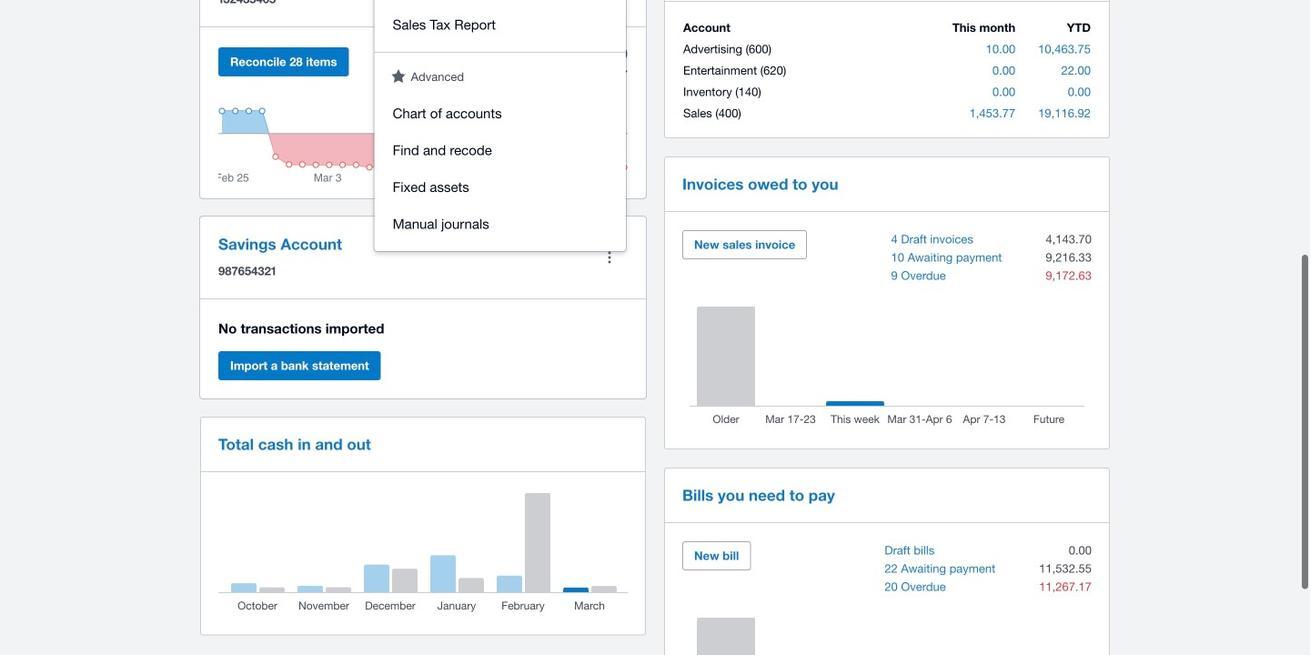 Task type: describe. For each thing, give the bounding box(es) containing it.
reports group
[[374, 0, 626, 52]]



Task type: locate. For each thing, give the bounding box(es) containing it.
manage menu toggle image
[[591, 0, 628, 4], [591, 239, 628, 276]]

2 manage menu toggle image from the top
[[591, 239, 628, 276]]

favourites image
[[392, 69, 405, 83]]

list box
[[374, 0, 626, 251]]

1 manage menu toggle image from the top
[[591, 0, 628, 4]]

0 vertical spatial manage menu toggle image
[[591, 0, 628, 4]]

1 vertical spatial manage menu toggle image
[[591, 239, 628, 276]]

advanced group
[[374, 86, 626, 251]]



Task type: vqa. For each thing, say whether or not it's contained in the screenshot.
left Business popup button
no



